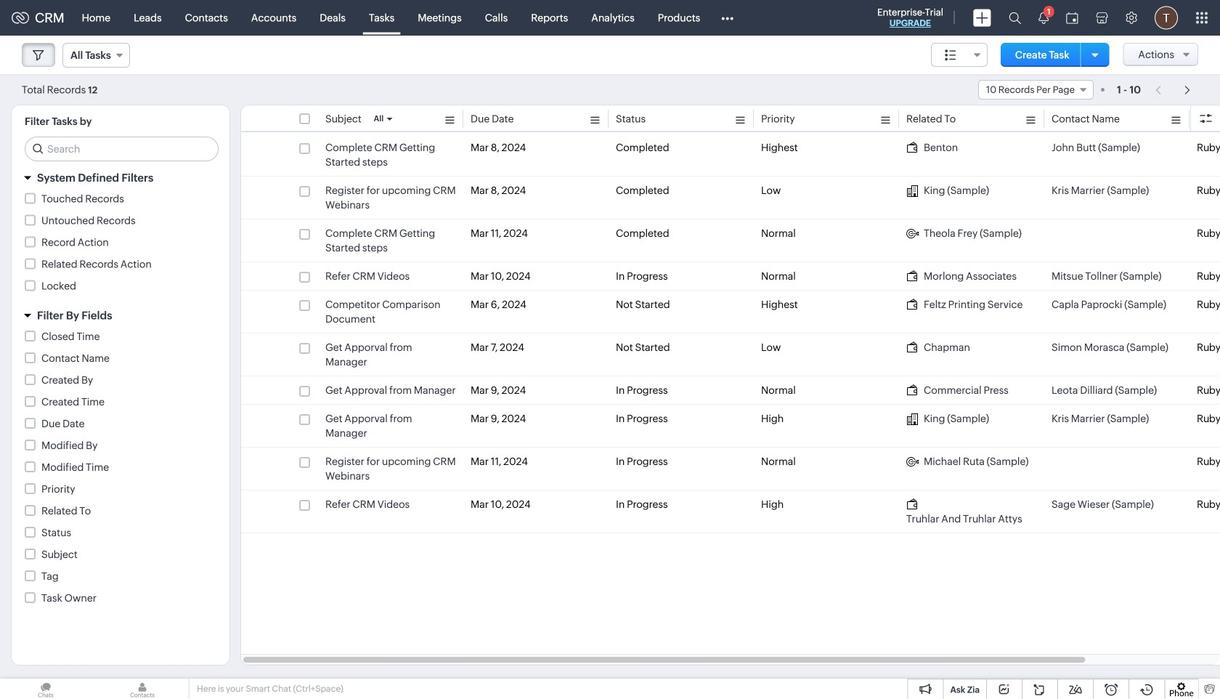 Task type: describe. For each thing, give the bounding box(es) containing it.
contacts image
[[97, 679, 188, 699]]

search image
[[1009, 12, 1022, 24]]

calendar image
[[1067, 12, 1079, 24]]

create menu image
[[974, 9, 992, 27]]

profile image
[[1155, 6, 1179, 29]]



Task type: vqa. For each thing, say whether or not it's contained in the screenshot.
the "Multi-Line" at the top of page
no



Task type: locate. For each thing, give the bounding box(es) containing it.
none field size
[[932, 43, 988, 67]]

chats image
[[0, 679, 92, 699]]

search element
[[1001, 0, 1030, 36]]

None field
[[62, 43, 130, 68], [932, 43, 988, 67], [979, 80, 1094, 100], [62, 43, 130, 68], [979, 80, 1094, 100]]

Other Modules field
[[712, 6, 744, 29]]

create menu element
[[965, 0, 1001, 35]]

size image
[[945, 49, 957, 62]]

profile element
[[1147, 0, 1187, 35]]

signals element
[[1030, 0, 1058, 36]]

logo image
[[12, 12, 29, 24]]

Search text field
[[25, 137, 218, 161]]

row group
[[241, 134, 1221, 533]]



